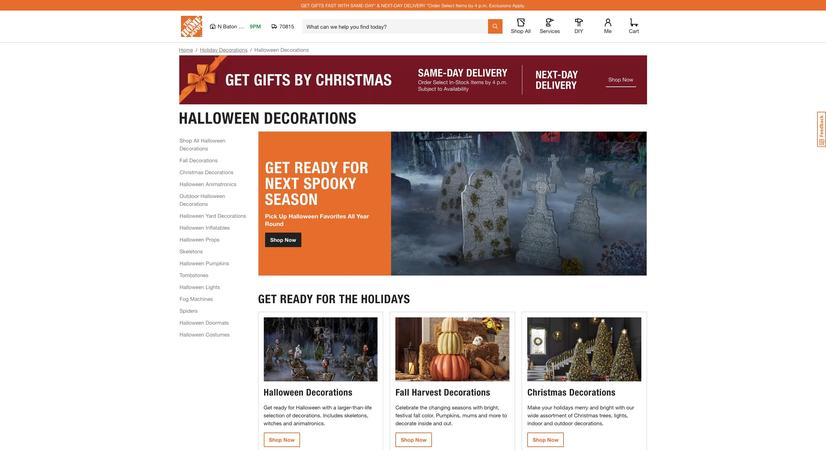 Task type: locate. For each thing, give the bounding box(es) containing it.
1 vertical spatial the
[[420, 404, 428, 410]]

shop now down indoor
[[533, 437, 559, 443]]

1 horizontal spatial get
[[301, 2, 310, 8]]

0 vertical spatial get
[[258, 292, 277, 306]]

pumpkins
[[206, 260, 229, 266]]

feedback link image
[[818, 112, 827, 147]]

1 vertical spatial get
[[265, 158, 290, 177]]

round
[[265, 220, 284, 227]]

season
[[265, 190, 318, 209]]

decorate
[[396, 420, 417, 426]]

halloween up fall decorations
[[201, 137, 226, 143]]

diy button
[[569, 18, 590, 34]]

0 horizontal spatial christmas
[[180, 169, 204, 175]]

with up mums
[[473, 404, 483, 410]]

skeletons,
[[345, 412, 369, 418]]

get
[[258, 292, 277, 306], [264, 404, 272, 410]]

&
[[377, 2, 380, 8]]

1 vertical spatial christmas decorations
[[528, 387, 616, 398]]

for inside "get ready for halloween with a larger-than-life selection of decorations. includes skeletons, witches and animatronics."
[[288, 404, 295, 410]]

n baton rouge
[[218, 23, 254, 29]]

shop now down "witches"
[[269, 437, 295, 443]]

halloween right up on the top left of the page
[[289, 212, 318, 220]]

1 / from the left
[[196, 47, 197, 53]]

get inside "get ready for next spooky season"
[[265, 158, 290, 177]]

0 horizontal spatial get
[[265, 158, 290, 177]]

halloween props
[[180, 236, 220, 242]]

2 horizontal spatial christmas
[[574, 412, 598, 418]]

0 horizontal spatial christmas decorations
[[180, 169, 234, 175]]

of for halloween
[[286, 412, 291, 418]]

cart
[[629, 28, 639, 34]]

shop down "witches"
[[269, 437, 282, 443]]

1 vertical spatial for
[[288, 404, 295, 410]]

and down bright,
[[479, 412, 488, 418]]

1 horizontal spatial all
[[348, 212, 355, 220]]

seasons
[[452, 404, 472, 410]]

halloween up outdoor
[[180, 181, 204, 187]]

shop inside shop all halloween decorations
[[180, 137, 192, 143]]

shop now down decorate
[[401, 437, 427, 443]]

shop now
[[270, 237, 296, 243], [269, 437, 295, 443], [401, 437, 427, 443], [533, 437, 559, 443]]

sponsored banner image
[[179, 55, 648, 105]]

selection
[[264, 412, 285, 418]]

2 horizontal spatial all
[[525, 28, 531, 34]]

get left ready
[[258, 292, 277, 306]]

1 horizontal spatial /
[[250, 47, 252, 53]]

1 vertical spatial fall
[[396, 387, 410, 398]]

of up outdoor
[[568, 412, 573, 418]]

0 vertical spatial fall
[[180, 157, 188, 163]]

1 of from the left
[[286, 412, 291, 418]]

shop now link down "witches"
[[264, 433, 300, 447]]

0 vertical spatial all
[[525, 28, 531, 34]]

your
[[542, 404, 553, 410]]

christmas inside make your holidays merry and bright with our wide assortment of christmas trees, lights, indoor and outdoor decorations.
[[574, 412, 598, 418]]

0 horizontal spatial of
[[286, 412, 291, 418]]

halloween yard decorations
[[180, 212, 246, 219]]

halloween pumpkins
[[180, 260, 229, 266]]

get up selection
[[264, 404, 272, 410]]

with left a
[[322, 404, 332, 410]]

all inside the pick up halloween favorites all year round
[[348, 212, 355, 220]]

skeletons link
[[180, 247, 203, 255]]

halloween up the animatronics.
[[296, 404, 321, 410]]

animatronics.
[[294, 420, 325, 426]]

halloween up "skeletons"
[[180, 236, 204, 242]]

fall decorations
[[180, 157, 218, 163]]

image for halloween decorations image
[[264, 317, 378, 381]]

3 with from the left
[[616, 404, 625, 410]]

0 horizontal spatial with
[[322, 404, 332, 410]]

fall for fall harvest decorations
[[396, 387, 410, 398]]

1 horizontal spatial for
[[316, 292, 336, 306]]

shop up fall decorations
[[180, 137, 192, 143]]

halloween down halloween doormats link
[[180, 331, 204, 337]]

merry
[[575, 404, 589, 410]]

decorations. down merry
[[575, 420, 604, 426]]

all up fall decorations
[[194, 137, 199, 143]]

with inside "get ready for halloween with a larger-than-life selection of decorations. includes skeletons, witches and animatronics."
[[322, 404, 332, 410]]

celebrate the changing seasons with bright, festival fall color. pumpkins, mums and more to decorate inside and out.
[[396, 404, 507, 426]]

of inside "get ready for halloween with a larger-than-life selection of decorations. includes skeletons, witches and animatronics."
[[286, 412, 291, 418]]

lights
[[206, 284, 220, 290]]

fall harvest decorations
[[396, 387, 491, 398]]

make your holidays merry and bright with our wide assortment of christmas trees, lights, indoor and outdoor decorations.
[[528, 404, 635, 426]]

now down the animatronics.
[[284, 437, 295, 443]]

home link
[[179, 47, 193, 53]]

me button
[[598, 18, 619, 34]]

home / holiday decorations / halloween decorations
[[179, 47, 309, 53]]

christmas down 'fall decorations' link
[[180, 169, 204, 175]]

get ready for next spooky season
[[265, 158, 369, 209]]

halloween pumpkins link
[[180, 259, 229, 267]]

of
[[286, 412, 291, 418], [568, 412, 573, 418]]

2 horizontal spatial with
[[616, 404, 625, 410]]

all inside 'shop all' button
[[525, 28, 531, 34]]

0 horizontal spatial decorations.
[[292, 412, 322, 418]]

halloween animatronics link
[[180, 180, 237, 188]]

0 horizontal spatial the
[[339, 292, 358, 306]]

now
[[285, 237, 296, 243], [284, 437, 295, 443], [416, 437, 427, 443], [547, 437, 559, 443]]

fall down shop all halloween decorations
[[180, 157, 188, 163]]

get inside "get ready for halloween with a larger-than-life selection of decorations. includes skeletons, witches and animatronics."
[[264, 404, 272, 410]]

decorations. up the animatronics.
[[292, 412, 322, 418]]

shop down apply.
[[511, 28, 524, 34]]

halloween up halloween props
[[180, 224, 204, 230]]

/
[[196, 47, 197, 53], [250, 47, 252, 53]]

and right "witches"
[[283, 420, 292, 426]]

1 with from the left
[[322, 404, 332, 410]]

now for halloween
[[284, 437, 295, 443]]

doormats
[[206, 319, 229, 325]]

shop down decorate
[[401, 437, 414, 443]]

all left services
[[525, 28, 531, 34]]

1 vertical spatial get
[[264, 404, 272, 410]]

halloween inside "get ready for halloween with a larger-than-life selection of decorations. includes skeletons, witches and animatronics."
[[296, 404, 321, 410]]

halloween doormats
[[180, 319, 229, 325]]

now down outdoor
[[547, 437, 559, 443]]

costumes
[[206, 331, 230, 337]]

holiday
[[200, 47, 218, 53]]

shop now for fall harvest decorations
[[401, 437, 427, 443]]

christmas decorations up halloween animatronics
[[180, 169, 234, 175]]

favorites
[[320, 212, 346, 220]]

services button
[[540, 18, 561, 34]]

shop now link down indoor
[[528, 433, 564, 447]]

halloween down halloween animatronics link
[[201, 193, 225, 199]]

festival
[[396, 412, 412, 418]]

1 horizontal spatial fall
[[396, 387, 410, 398]]

halloween inside outdoor halloween decorations
[[201, 193, 225, 199]]

props
[[206, 236, 220, 242]]

decorations
[[219, 47, 248, 53], [281, 47, 309, 53], [264, 108, 357, 128], [180, 145, 208, 151], [189, 157, 218, 163], [205, 169, 234, 175], [180, 200, 208, 207], [218, 212, 246, 219], [306, 387, 353, 398], [444, 387, 491, 398], [570, 387, 616, 398]]

2 of from the left
[[568, 412, 573, 418]]

2 vertical spatial christmas
[[574, 412, 598, 418]]

0 horizontal spatial /
[[196, 47, 197, 53]]

2 / from the left
[[250, 47, 252, 53]]

of down ready
[[286, 412, 291, 418]]

halloween down skeletons link
[[180, 260, 204, 266]]

for
[[316, 292, 336, 306], [288, 404, 295, 410]]

fog machines link
[[180, 295, 213, 303]]

fog
[[180, 295, 189, 302]]

and inside "get ready for halloween with a larger-than-life selection of decorations. includes skeletons, witches and animatronics."
[[283, 420, 292, 426]]

1 horizontal spatial the
[[420, 404, 428, 410]]

0 vertical spatial get
[[301, 2, 310, 8]]

christmas
[[180, 169, 204, 175], [528, 387, 567, 398], [574, 412, 598, 418]]

delivery
[[404, 2, 426, 8]]

larger-
[[338, 404, 353, 410]]

0 vertical spatial for
[[316, 292, 336, 306]]

70815 button
[[272, 23, 294, 30]]

year
[[357, 212, 369, 220]]

0 horizontal spatial fall
[[180, 157, 188, 163]]

me
[[605, 28, 612, 34]]

shop now link down decorate
[[396, 433, 432, 447]]

exclusions
[[489, 2, 511, 8]]

*order
[[427, 2, 440, 8]]

with
[[338, 2, 349, 8]]

select
[[442, 2, 455, 8]]

2 vertical spatial all
[[348, 212, 355, 220]]

/ right the home
[[196, 47, 197, 53]]

fall inside 'fall decorations' link
[[180, 157, 188, 163]]

christmas decorations up the holidays on the right of the page
[[528, 387, 616, 398]]

halloween yard decorations link
[[180, 212, 246, 220]]

christmas down merry
[[574, 412, 598, 418]]

shop for "shop now" link corresponding to halloween decorations
[[269, 437, 282, 443]]

/ down "9pm"
[[250, 47, 252, 53]]

christmas up your
[[528, 387, 567, 398]]

decorations. inside make your holidays merry and bright with our wide assortment of christmas trees, lights, indoor and outdoor decorations.
[[575, 420, 604, 426]]

1 horizontal spatial of
[[568, 412, 573, 418]]

of inside make your holidays merry and bright with our wide assortment of christmas trees, lights, indoor and outdoor decorations.
[[568, 412, 573, 418]]

fall up celebrate
[[396, 387, 410, 398]]

0 horizontal spatial all
[[194, 137, 199, 143]]

gifts
[[311, 2, 324, 8]]

0 vertical spatial decorations.
[[292, 412, 322, 418]]

1 horizontal spatial christmas
[[528, 387, 567, 398]]

with up lights,
[[616, 404, 625, 410]]

halloween down "9pm"
[[255, 47, 279, 53]]

get ready for halloween with a larger-than-life selection of decorations. includes skeletons, witches and animatronics.
[[264, 404, 372, 426]]

1 vertical spatial decorations.
[[575, 420, 604, 426]]

inside
[[418, 420, 432, 426]]

with
[[322, 404, 332, 410], [473, 404, 483, 410], [616, 404, 625, 410]]

70815
[[280, 23, 294, 29]]

and
[[590, 404, 599, 410], [479, 412, 488, 418], [283, 420, 292, 426], [433, 420, 442, 426], [544, 420, 553, 426]]

1 horizontal spatial with
[[473, 404, 483, 410]]

decorations inside shop all halloween decorations
[[180, 145, 208, 151]]

now down inside
[[416, 437, 427, 443]]

shop inside button
[[511, 28, 524, 34]]

all inside shop all halloween decorations
[[194, 137, 199, 143]]

outdoor
[[555, 420, 573, 426]]

now down up on the top left of the page
[[285, 237, 296, 243]]

get
[[301, 2, 310, 8], [265, 158, 290, 177]]

0 horizontal spatial for
[[288, 404, 295, 410]]

shop down indoor
[[533, 437, 546, 443]]

halloween decorations
[[179, 108, 357, 128], [264, 387, 353, 398]]

get for get gifts fast with same-day* & next-day delivery *order select items by 4 p.m. exclusions apply.
[[301, 2, 310, 8]]

shop now for christmas decorations
[[533, 437, 559, 443]]

image for fall harvest decorations image
[[396, 317, 510, 381]]

outdoor
[[180, 193, 199, 199]]

the inside the celebrate the changing seasons with bright, festival fall color. pumpkins, mums and more to decorate inside and out.
[[420, 404, 428, 410]]

all left year
[[348, 212, 355, 220]]

with inside the celebrate the changing seasons with bright, festival fall color. pumpkins, mums and more to decorate inside and out.
[[473, 404, 483, 410]]

2 with from the left
[[473, 404, 483, 410]]

spiders
[[180, 307, 198, 314]]

fall
[[180, 157, 188, 163], [396, 387, 410, 398]]

all
[[525, 28, 531, 34], [194, 137, 199, 143], [348, 212, 355, 220]]

shop now for halloween decorations
[[269, 437, 295, 443]]

1 vertical spatial all
[[194, 137, 199, 143]]

shop down round
[[270, 237, 283, 243]]

1 horizontal spatial decorations.
[[575, 420, 604, 426]]



Task type: describe. For each thing, give the bounding box(es) containing it.
celebrate
[[396, 404, 419, 410]]

and left out.
[[433, 420, 442, 426]]

decorations inside outdoor halloween decorations
[[180, 200, 208, 207]]

the home depot logo image
[[181, 16, 202, 37]]

shop all
[[511, 28, 531, 34]]

services
[[540, 28, 560, 34]]

bright
[[600, 404, 614, 410]]

ready
[[274, 404, 287, 410]]

witches
[[264, 420, 282, 426]]

next-
[[381, 2, 394, 8]]

get for get ready for next spooky season
[[265, 158, 290, 177]]

rouge
[[239, 23, 254, 29]]

now for fall
[[416, 437, 427, 443]]

shop for christmas decorations "shop now" link
[[533, 437, 546, 443]]

pick
[[265, 212, 277, 220]]

fast
[[326, 2, 337, 8]]

tombstones link
[[180, 271, 209, 279]]

fog machines
[[180, 295, 213, 302]]

1 vertical spatial halloween decorations
[[264, 387, 353, 398]]

shop all halloween decorations
[[180, 137, 226, 151]]

shop for shop all halloween decorations link
[[180, 137, 192, 143]]

spiders link
[[180, 307, 198, 315]]

0 vertical spatial christmas decorations
[[180, 169, 234, 175]]

life
[[365, 404, 372, 410]]

for for the
[[316, 292, 336, 306]]

halloween down tombstones link
[[180, 284, 204, 290]]

shop for "shop now" link underneath round
[[270, 237, 283, 243]]

1 horizontal spatial christmas decorations
[[528, 387, 616, 398]]

with inside make your holidays merry and bright with our wide assortment of christmas trees, lights, indoor and outdoor decorations.
[[616, 404, 625, 410]]

halloween inside shop all halloween decorations
[[201, 137, 226, 143]]

and down assortment
[[544, 420, 553, 426]]

of for christmas
[[568, 412, 573, 418]]

0 vertical spatial halloween decorations
[[179, 108, 357, 128]]

holidays
[[554, 404, 574, 410]]

to
[[503, 412, 507, 418]]

color.
[[422, 412, 435, 418]]

shop now link for fall harvest decorations
[[396, 433, 432, 447]]

mums
[[463, 412, 477, 418]]

than-
[[353, 404, 365, 410]]

yard
[[206, 212, 216, 219]]

halloween doormats link
[[180, 319, 229, 326]]

and right merry
[[590, 404, 599, 410]]

0 vertical spatial the
[[339, 292, 358, 306]]

4
[[475, 2, 477, 8]]

shop now link for christmas decorations
[[528, 433, 564, 447]]

includes
[[323, 412, 343, 418]]

apply.
[[513, 2, 525, 8]]

with for fall harvest decorations
[[473, 404, 483, 410]]

What can we help you find today? search field
[[307, 19, 488, 33]]

get gifts fast with same-day* & next-day delivery *order select items by 4 p.m. exclusions apply.
[[301, 2, 525, 8]]

more
[[489, 412, 501, 418]]

out.
[[444, 420, 453, 426]]

bright,
[[484, 404, 500, 410]]

halloween up shop all halloween decorations link
[[179, 108, 260, 128]]

machines
[[190, 295, 213, 302]]

decorations. inside "get ready for halloween with a larger-than-life selection of decorations. includes skeletons, witches and animatronics."
[[292, 412, 322, 418]]

shop now link for halloween decorations
[[264, 433, 300, 447]]

tombstones
[[180, 272, 209, 278]]

day
[[394, 2, 403, 8]]

get for get ready for halloween with a larger-than-life selection of decorations. includes skeletons, witches and animatronics.
[[264, 404, 272, 410]]

cart link
[[627, 18, 642, 34]]

fall for fall decorations
[[180, 157, 188, 163]]

inflatables
[[206, 224, 230, 230]]

get ready for the holidays
[[258, 292, 410, 306]]

halloween lights
[[180, 284, 220, 290]]

changing
[[429, 404, 451, 410]]

all for shop all
[[525, 28, 531, 34]]

get for get ready for the holidays
[[258, 292, 277, 306]]

pick up halloween favorites all year round
[[265, 212, 369, 227]]

our
[[627, 404, 635, 410]]

pumpkins,
[[436, 412, 461, 418]]

a
[[333, 404, 336, 410]]

outdoor halloween decorations link
[[180, 192, 251, 208]]

fall decorations link
[[180, 156, 218, 164]]

wide
[[528, 412, 539, 418]]

ready
[[280, 292, 313, 306]]

halloween lights link
[[180, 283, 220, 291]]

halloween props link
[[180, 235, 220, 243]]

with for halloween decorations
[[322, 404, 332, 410]]

indoor
[[528, 420, 543, 426]]

p.m.
[[479, 2, 488, 8]]

0 vertical spatial christmas
[[180, 169, 204, 175]]

halloween down spiders link
[[180, 319, 204, 325]]

1 vertical spatial christmas
[[528, 387, 567, 398]]

lights,
[[614, 412, 628, 418]]

image for get ready for next spooky season image
[[391, 131, 647, 275]]

home
[[179, 47, 193, 53]]

outdoor halloween decorations
[[180, 193, 225, 207]]

image for christmas decorations image
[[528, 317, 642, 381]]

by
[[469, 2, 474, 8]]

holiday decorations link
[[200, 47, 248, 53]]

now for christmas
[[547, 437, 559, 443]]

all for shop all halloween decorations
[[194, 137, 199, 143]]

shop now down round
[[270, 237, 296, 243]]

harvest
[[412, 387, 442, 398]]

halloween up halloween inflatables on the left of the page
[[180, 212, 204, 219]]

halloween costumes link
[[180, 330, 230, 338]]

shop now link down round
[[265, 233, 302, 247]]

ready
[[295, 158, 339, 177]]

skeletons
[[180, 248, 203, 254]]

fall
[[414, 412, 420, 418]]

spooky
[[304, 174, 357, 193]]

for for halloween
[[288, 404, 295, 410]]

diy
[[575, 28, 583, 34]]

halloween animatronics
[[180, 181, 237, 187]]

halloween up ready
[[264, 387, 304, 398]]

make
[[528, 404, 541, 410]]

holidays
[[361, 292, 410, 306]]

halloween costumes
[[180, 331, 230, 337]]

halloween inside the pick up halloween favorites all year round
[[289, 212, 318, 220]]

n
[[218, 23, 222, 29]]

shop for "shop now" link associated with fall harvest decorations
[[401, 437, 414, 443]]

9pm
[[250, 23, 261, 29]]



Task type: vqa. For each thing, say whether or not it's contained in the screenshot.
Now associated with Christmas
yes



